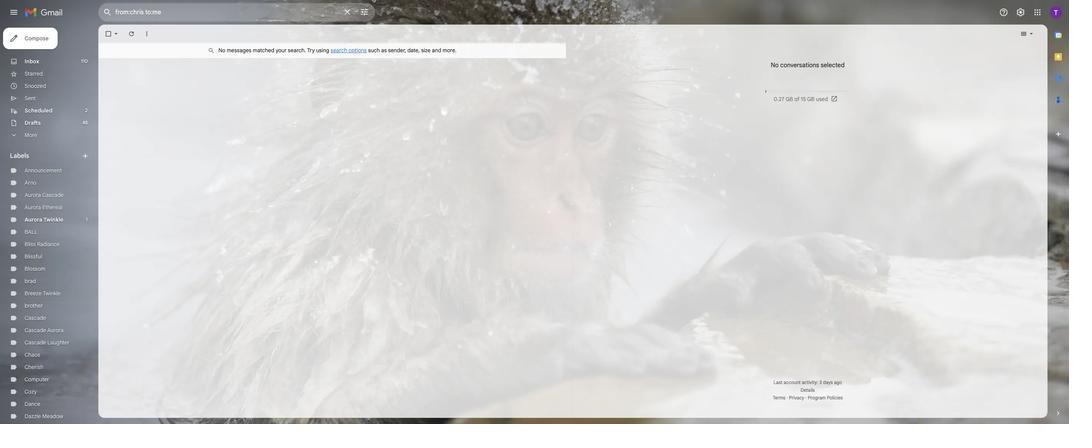 Task type: describe. For each thing, give the bounding box(es) containing it.
search
[[331, 47, 347, 54]]

48
[[82, 120, 88, 126]]

blossom
[[25, 266, 45, 272]]

details link
[[801, 387, 815, 393]]

ball link
[[25, 229, 37, 236]]

activity:
[[802, 380, 818, 385]]

cascade laughter
[[25, 339, 69, 346]]

Search mail text field
[[115, 8, 338, 16]]

program
[[808, 395, 826, 401]]

aurora cascade
[[25, 192, 64, 199]]

ball
[[25, 229, 37, 236]]

announcement link
[[25, 167, 62, 174]]

options
[[349, 47, 367, 54]]

support image
[[999, 8, 1008, 17]]

compose
[[25, 35, 49, 42]]

starred
[[25, 70, 43, 77]]

of
[[794, 96, 800, 103]]

ago
[[834, 380, 842, 385]]

search options link
[[331, 47, 367, 54]]

toggle split pane mode image
[[1020, 30, 1028, 38]]

1
[[86, 217, 88, 223]]

aurora twinkle link
[[25, 216, 63, 223]]

scheduled link
[[25, 107, 52, 114]]

aurora for aurora ethereal
[[25, 204, 41, 211]]

2 · from the left
[[806, 395, 807, 401]]

dance link
[[25, 401, 40, 408]]

using
[[316, 47, 329, 54]]

dazzle meadow link
[[25, 413, 63, 420]]

brad
[[25, 278, 36, 285]]

conversations
[[780, 61, 819, 69]]

twinkle for breeze twinkle
[[43, 290, 61, 297]]

date,
[[407, 47, 420, 54]]

last
[[774, 380, 783, 385]]

labels
[[10, 152, 29, 160]]

program policies link
[[808, 395, 843, 401]]

cascade for cascade aurora
[[25, 327, 46, 334]]

drafts link
[[25, 120, 41, 126]]

no messages matched your search. try using search options such as sender, date, size and more.
[[219, 47, 457, 54]]

cascade up ethereal
[[42, 192, 64, 199]]

no for no messages matched your search. try using search options such as sender, date, size and more.
[[219, 47, 225, 54]]

size
[[421, 47, 431, 54]]

cozy
[[25, 389, 37, 395]]

try
[[307, 47, 315, 54]]

more button
[[0, 129, 92, 141]]

3
[[819, 380, 822, 385]]

brother link
[[25, 302, 43, 309]]

days
[[823, 380, 833, 385]]

chaos link
[[25, 352, 40, 359]]

cherish
[[25, 364, 43, 371]]

your
[[276, 47, 287, 54]]

radiance
[[37, 241, 60, 248]]

starred link
[[25, 70, 43, 77]]

as
[[381, 47, 387, 54]]

breeze twinkle link
[[25, 290, 61, 297]]

breeze
[[25, 290, 42, 297]]

aurora twinkle
[[25, 216, 63, 223]]

search mail image
[[101, 5, 115, 19]]

brother
[[25, 302, 43, 309]]

sent link
[[25, 95, 36, 102]]

account
[[784, 380, 801, 385]]

gmail image
[[25, 5, 66, 20]]

settings image
[[1016, 8, 1025, 17]]

announcement
[[25, 167, 62, 174]]

policies
[[827, 395, 843, 401]]

drafts
[[25, 120, 41, 126]]

bliss radiance link
[[25, 241, 60, 248]]

sender,
[[388, 47, 406, 54]]

1 gb from the left
[[786, 96, 793, 103]]

blissful
[[25, 253, 42, 260]]

cascade aurora link
[[25, 327, 64, 334]]

aurora cascade link
[[25, 192, 64, 199]]



Task type: vqa. For each thing, say whether or not it's contained in the screenshot.
advanced search options icon
yes



Task type: locate. For each thing, give the bounding box(es) containing it.
bliss radiance
[[25, 241, 60, 248]]

aurora for aurora twinkle
[[25, 216, 42, 223]]

1 horizontal spatial ·
[[806, 395, 807, 401]]

no conversations selected
[[771, 61, 845, 69]]

None checkbox
[[105, 30, 112, 38]]

cascade for cascade laughter
[[25, 339, 46, 346]]

used
[[816, 96, 828, 103]]

0 horizontal spatial no
[[219, 47, 225, 54]]

inbox link
[[25, 58, 39, 65]]

2
[[85, 108, 88, 113]]

aurora for aurora cascade
[[25, 192, 41, 199]]

0 horizontal spatial ·
[[787, 395, 788, 401]]

cascade for cascade link
[[25, 315, 46, 322]]

cascade link
[[25, 315, 46, 322]]

labels navigation
[[0, 25, 98, 424]]

gb left of
[[786, 96, 793, 103]]

messages
[[227, 47, 251, 54]]

such
[[368, 47, 380, 54]]

· right terms "link" in the right bottom of the page
[[787, 395, 788, 401]]

no
[[219, 47, 225, 54], [771, 61, 779, 69]]

terms
[[773, 395, 786, 401]]

1 vertical spatial no
[[771, 61, 779, 69]]

computer link
[[25, 376, 49, 383]]

None search field
[[98, 3, 375, 22]]

compose button
[[3, 28, 58, 49]]

no for no conversations selected
[[771, 61, 779, 69]]

15
[[801, 96, 806, 103]]

0 horizontal spatial gb
[[786, 96, 793, 103]]

no conversations selected main content
[[98, 25, 1048, 418]]

ethereal
[[42, 204, 63, 211]]

scheduled
[[25, 107, 52, 114]]

chaos
[[25, 352, 40, 359]]

arno link
[[25, 179, 36, 186]]

cascade laughter link
[[25, 339, 69, 346]]

cascade down brother link
[[25, 315, 46, 322]]

none checkbox inside no conversations selected main content
[[105, 30, 112, 38]]

terms link
[[773, 395, 786, 401]]

·
[[787, 395, 788, 401], [806, 395, 807, 401]]

aurora ethereal link
[[25, 204, 63, 211]]

aurora down arno link
[[25, 192, 41, 199]]

more image
[[143, 30, 151, 38]]

· down details
[[806, 395, 807, 401]]

0 vertical spatial no
[[219, 47, 225, 54]]

labels heading
[[10, 152, 81, 160]]

last account activity: 3 days ago details terms · privacy · program policies
[[773, 380, 843, 401]]

dance
[[25, 401, 40, 408]]

1 horizontal spatial no
[[771, 61, 779, 69]]

search.
[[288, 47, 306, 54]]

cascade up chaos
[[25, 339, 46, 346]]

gb
[[786, 96, 793, 103], [807, 96, 815, 103]]

aurora up aurora twinkle link at the left bottom of the page
[[25, 204, 41, 211]]

cascade aurora
[[25, 327, 64, 334]]

110
[[81, 58, 88, 64]]

snoozed
[[25, 83, 46, 90]]

cozy link
[[25, 389, 37, 395]]

main menu image
[[9, 8, 18, 17]]

advanced search options image
[[357, 4, 372, 20]]

aurora ethereal
[[25, 204, 63, 211]]

no left the conversations
[[771, 61, 779, 69]]

refresh image
[[128, 30, 135, 38]]

twinkle right breeze
[[43, 290, 61, 297]]

privacy link
[[789, 395, 804, 401]]

1 horizontal spatial gb
[[807, 96, 815, 103]]

snoozed link
[[25, 83, 46, 90]]

bliss
[[25, 241, 36, 248]]

matched
[[253, 47, 274, 54]]

cascade
[[42, 192, 64, 199], [25, 315, 46, 322], [25, 327, 46, 334], [25, 339, 46, 346]]

computer
[[25, 376, 49, 383]]

cascade down cascade link
[[25, 327, 46, 334]]

0.27 gb of 15 gb used
[[774, 96, 828, 103]]

gb right 15
[[807, 96, 815, 103]]

cherish link
[[25, 364, 43, 371]]

twinkle down ethereal
[[43, 216, 63, 223]]

clear search image
[[340, 4, 355, 20]]

inbox
[[25, 58, 39, 65]]

breeze twinkle
[[25, 290, 61, 297]]

follow link to manage storage image
[[831, 95, 839, 103]]

dazzle meadow
[[25, 413, 63, 420]]

arno
[[25, 179, 36, 186]]

0.27
[[774, 96, 784, 103]]

details
[[801, 387, 815, 393]]

tab list
[[1048, 25, 1069, 397]]

blissful link
[[25, 253, 42, 260]]

blossom link
[[25, 266, 45, 272]]

1 · from the left
[[787, 395, 788, 401]]

more.
[[443, 47, 457, 54]]

sent
[[25, 95, 36, 102]]

0 vertical spatial twinkle
[[43, 216, 63, 223]]

aurora up the laughter
[[47, 327, 64, 334]]

aurora
[[25, 192, 41, 199], [25, 204, 41, 211], [25, 216, 42, 223], [47, 327, 64, 334]]

selected
[[821, 61, 845, 69]]

aurora up ball link
[[25, 216, 42, 223]]

meadow
[[42, 413, 63, 420]]

and
[[432, 47, 441, 54]]

brad link
[[25, 278, 36, 285]]

twinkle for aurora twinkle
[[43, 216, 63, 223]]

laughter
[[47, 339, 69, 346]]

no left messages
[[219, 47, 225, 54]]

1 vertical spatial twinkle
[[43, 290, 61, 297]]

privacy
[[789, 395, 804, 401]]

2 gb from the left
[[807, 96, 815, 103]]



